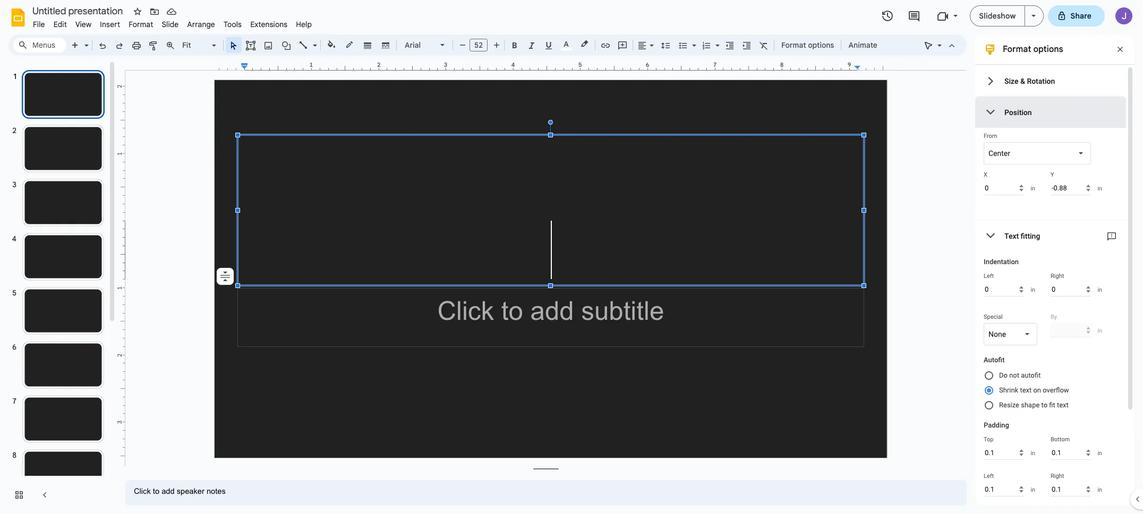 Task type: locate. For each thing, give the bounding box(es) containing it.
in for the special indent amount, measured in inches. value must be between 0.01 and 8.9933 text field
[[1098, 328, 1103, 334]]

in right right padding, measured in inches. value must be between 0 and 9.0933 "text field"
[[1098, 487, 1103, 494]]

Star checkbox
[[130, 4, 145, 19]]

border dash option
[[380, 38, 392, 53]]

text
[[1020, 387, 1032, 395], [1057, 402, 1069, 410]]

in right bottom padding, measured in inches. value must be between 0 and 2.0198 text box
[[1098, 450, 1103, 457]]

format
[[129, 20, 153, 29], [782, 40, 806, 50], [1003, 44, 1032, 55]]

Shrink text on overflow radio
[[984, 384, 1119, 399]]

Resize shape to fit text radio
[[984, 399, 1119, 413]]

top
[[984, 437, 994, 444]]

left for left padding, measured in inches. value must be between 0 and 9.0933 text box
[[984, 473, 994, 480]]

menu bar
[[29, 14, 316, 31]]

1 horizontal spatial text
[[1057, 402, 1069, 410]]

insert image image
[[262, 38, 274, 53]]

Rename text field
[[29, 4, 129, 17]]

highlight color image
[[579, 38, 590, 50]]

1 horizontal spatial format options
[[1003, 44, 1064, 55]]

option inside format options 'application'
[[217, 268, 234, 285]]

shrink
[[999, 387, 1019, 395]]

Zoom text field
[[181, 38, 210, 53]]

left
[[984, 273, 994, 280], [984, 473, 994, 480]]

menu bar inside menu bar banner
[[29, 14, 316, 31]]

1 horizontal spatial format
[[782, 40, 806, 50]]

0 horizontal spatial format options
[[782, 40, 834, 50]]

help menu item
[[292, 18, 316, 31]]

shape image
[[280, 38, 293, 53]]

in for the right indent, measured in inches. value must be between -0.4409 and 8.9933 text field
[[1098, 287, 1103, 294]]

format options application
[[0, 0, 1143, 515]]

text color image
[[561, 38, 572, 50]]

none
[[989, 330, 1006, 339]]

format menu item
[[124, 18, 158, 31]]

auto fit type option group
[[984, 369, 1119, 418]]

edit
[[53, 20, 67, 29]]

Special indent amount, measured in inches. Value must be between 0.01 and 8.9933 text field
[[1051, 324, 1091, 338]]

0 vertical spatial left
[[984, 273, 994, 280]]

0 horizontal spatial text
[[1020, 387, 1032, 395]]

1 vertical spatial text
[[1057, 402, 1069, 410]]

fill color: transparent image
[[325, 38, 338, 52]]

format inside menu item
[[129, 20, 153, 29]]

1 vertical spatial right
[[1051, 473, 1064, 480]]

in right the y position, measured in inches. value must be between -58712 and 58712 text field
[[1098, 185, 1103, 192]]

Font size text field
[[470, 39, 487, 52]]

shape
[[1021, 402, 1040, 410]]

left down indentation
[[984, 273, 994, 280]]

menu bar banner
[[0, 0, 1143, 515]]

menu bar containing file
[[29, 14, 316, 31]]

options
[[808, 40, 834, 50], [1034, 44, 1064, 55]]

0 vertical spatial right
[[1051, 273, 1064, 280]]

y
[[1051, 172, 1055, 179]]

left for the left indent, measured in inches. value must be between -0.4409 and 8.9933 text field
[[984, 273, 994, 280]]

arial
[[405, 40, 421, 50]]

in for bottom padding, measured in inches. value must be between 0 and 2.0198 text box
[[1098, 450, 1103, 457]]

1 vertical spatial left
[[984, 473, 994, 480]]

size & rotation tab
[[976, 65, 1126, 97]]

in right the left indent, measured in inches. value must be between -0.4409 and 8.9933 text field
[[1031, 287, 1036, 294]]

in right left padding, measured in inches. value must be between 0 and 9.0933 text box
[[1031, 487, 1036, 494]]

insert menu item
[[96, 18, 124, 31]]

arrange menu item
[[183, 18, 219, 31]]

right up right padding, measured in inches. value must be between 0 and 9.0933 "text field"
[[1051, 473, 1064, 480]]

file menu item
[[29, 18, 49, 31]]

1 horizontal spatial options
[[1034, 44, 1064, 55]]

right for the right indent, measured in inches. value must be between -0.4409 and 8.9933 text field
[[1051, 273, 1064, 280]]

extensions
[[250, 20, 288, 29]]

in right top padding, measured in inches. value must be between 0 and 2.0198 text box
[[1031, 450, 1036, 457]]

text fitting tab
[[976, 221, 1126, 252]]

view
[[75, 20, 92, 29]]

format options
[[782, 40, 834, 50], [1003, 44, 1064, 55]]

share button
[[1048, 5, 1105, 27]]

text right fit at right
[[1057, 402, 1069, 410]]

in right the special indent amount, measured in inches. value must be between 0.01 and 8.9933 text field
[[1098, 328, 1103, 334]]

text fitting
[[1005, 232, 1041, 240]]

in
[[1031, 185, 1036, 192], [1098, 185, 1103, 192], [1031, 287, 1036, 294], [1098, 287, 1103, 294], [1098, 328, 1103, 334], [1031, 450, 1036, 457], [1098, 450, 1103, 457], [1031, 487, 1036, 494], [1098, 487, 1103, 494]]

text left on
[[1020, 387, 1032, 395]]

0 vertical spatial text
[[1020, 387, 1032, 395]]

2 right from the top
[[1051, 473, 1064, 480]]

Y position, measured in inches. Value must be between -58712 and 58712 text field
[[1051, 181, 1091, 196]]

0 horizontal spatial format
[[129, 20, 153, 29]]

in for left padding, measured in inches. value must be between 0 and 9.0933 text box
[[1031, 487, 1036, 494]]

right
[[1051, 273, 1064, 280], [1051, 473, 1064, 480]]

fitting
[[1021, 232, 1041, 240]]

options left animate at the right of the page
[[808, 40, 834, 50]]

options up size & rotation tab
[[1034, 44, 1064, 55]]

slide
[[162, 20, 179, 29]]

format options inside "section"
[[1003, 44, 1064, 55]]

options inside button
[[808, 40, 834, 50]]

animate button
[[844, 37, 882, 53]]

navigation
[[0, 60, 117, 515]]

0 horizontal spatial options
[[808, 40, 834, 50]]

2 horizontal spatial format
[[1003, 44, 1032, 55]]

options inside "section"
[[1034, 44, 1064, 55]]

font list. arial selected. option
[[405, 38, 434, 53]]

center
[[989, 149, 1011, 158]]

arrange
[[187, 20, 215, 29]]

in right x position, measured in inches. value must be between -58712 and 58712 text field
[[1031, 185, 1036, 192]]

center option
[[989, 148, 1011, 159]]

left up left padding, measured in inches. value must be between 0 and 9.0933 text box
[[984, 473, 994, 480]]

in for the y position, measured in inches. value must be between -58712 and 58712 text field
[[1098, 185, 1103, 192]]

in for x position, measured in inches. value must be between -58712 and 58712 text field
[[1031, 185, 1036, 192]]

resize
[[999, 402, 1020, 410]]

format options section
[[976, 35, 1135, 515]]

in right the right indent, measured in inches. value must be between -0.4409 and 8.9933 text field
[[1098, 287, 1103, 294]]

right for right padding, measured in inches. value must be between 0 and 9.0933 "text field"
[[1051, 473, 1064, 480]]

size
[[1005, 77, 1019, 85]]

autofit
[[984, 357, 1005, 365]]

1 left from the top
[[984, 273, 994, 280]]

option
[[217, 268, 234, 285]]

presentation options image
[[1032, 15, 1036, 17]]

fit
[[1050, 402, 1056, 410]]

right up the right indent, measured in inches. value must be between -0.4409 and 8.9933 text field
[[1051, 273, 1064, 280]]

in for the left indent, measured in inches. value must be between -0.4409 and 8.9933 text field
[[1031, 287, 1036, 294]]

2 left from the top
[[984, 473, 994, 480]]

Right padding, measured in inches. Value must be between 0 and 9.0933 text field
[[1051, 483, 1091, 497]]

1 right from the top
[[1051, 273, 1064, 280]]

in for top padding, measured in inches. value must be between 0 and 2.0198 text box
[[1031, 450, 1036, 457]]

&
[[1021, 77, 1025, 85]]



Task type: describe. For each thing, give the bounding box(es) containing it.
rotation
[[1027, 77, 1055, 85]]

new slide with layout image
[[82, 38, 89, 42]]

Bottom padding, measured in inches. Value must be between 0 and 2.0198 text field
[[1051, 446, 1091, 461]]

animate
[[849, 40, 878, 50]]

do not autofit
[[999, 372, 1041, 380]]

tools menu item
[[219, 18, 246, 31]]

Font size field
[[470, 39, 492, 54]]

format options button
[[777, 37, 839, 53]]

by
[[1051, 314, 1057, 321]]

border color: transparent image
[[344, 38, 356, 52]]

extensions menu item
[[246, 18, 292, 31]]

Left padding, measured in inches. Value must be between 0 and 9.0933 text field
[[984, 483, 1024, 497]]

shrink text on overflow
[[999, 387, 1069, 395]]

shrink text on overflow image
[[218, 269, 233, 284]]

edit menu item
[[49, 18, 71, 31]]

text inside option
[[1020, 387, 1032, 395]]

Right indent, measured in inches. Value must be between -0.4409 and 8.9933 text field
[[1051, 283, 1091, 297]]

main toolbar
[[66, 0, 883, 302]]

slide menu item
[[158, 18, 183, 31]]

bottom
[[1051, 437, 1070, 444]]

Do not autofit radio
[[984, 369, 1119, 384]]

indentation
[[984, 258, 1019, 266]]

view menu item
[[71, 18, 96, 31]]

right margin image
[[855, 62, 887, 70]]

special
[[984, 314, 1003, 321]]

live pointer settings image
[[935, 38, 942, 42]]

on
[[1034, 387, 1041, 395]]

Zoom field
[[179, 38, 221, 53]]

file
[[33, 20, 45, 29]]

insert
[[100, 20, 120, 29]]

in for right padding, measured in inches. value must be between 0 and 9.0933 "text field"
[[1098, 487, 1103, 494]]

border weight option
[[362, 38, 374, 53]]

position tab
[[976, 97, 1126, 128]]

none option
[[989, 329, 1006, 340]]

do
[[999, 372, 1008, 380]]

not
[[1010, 372, 1020, 380]]

from
[[984, 133, 998, 140]]

x
[[984, 172, 988, 179]]

to
[[1042, 402, 1048, 410]]

share
[[1071, 11, 1092, 21]]

text
[[1005, 232, 1019, 240]]

format options inside button
[[782, 40, 834, 50]]

mode and view toolbar
[[920, 35, 961, 56]]

autofit
[[1021, 372, 1041, 380]]

left margin image
[[215, 62, 247, 70]]

Left indent, measured in inches. Value must be between -0.4409 and 8.9933 text field
[[984, 283, 1024, 297]]

slideshow
[[979, 11, 1016, 21]]

overflow
[[1043, 387, 1069, 395]]

resize shape to fit text
[[999, 402, 1069, 410]]

text inside radio
[[1057, 402, 1069, 410]]

size & rotation
[[1005, 77, 1055, 85]]

padding
[[984, 422, 1009, 430]]

format inside "section"
[[1003, 44, 1032, 55]]

Menus field
[[13, 38, 66, 53]]

help
[[296, 20, 312, 29]]

slideshow button
[[970, 5, 1025, 27]]

line & paragraph spacing image
[[660, 38, 672, 53]]

format inside button
[[782, 40, 806, 50]]

navigation inside format options 'application'
[[0, 60, 117, 515]]

X position, measured in inches. Value must be between -58712 and 58712 text field
[[984, 181, 1024, 196]]

select line image
[[310, 38, 317, 42]]

Top padding, measured in inches. Value must be between 0 and 2.0198 text field
[[984, 446, 1024, 461]]

tools
[[224, 20, 242, 29]]

position
[[1005, 108, 1032, 117]]



Task type: vqa. For each thing, say whether or not it's contained in the screenshot.
None
yes



